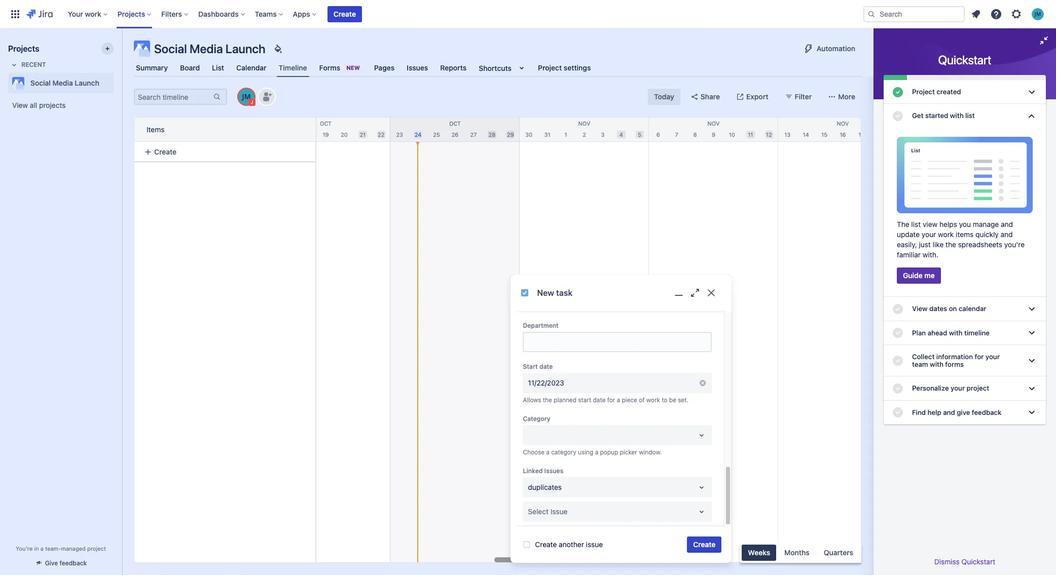 Task type: locate. For each thing, give the bounding box(es) containing it.
2 oct from the left
[[449, 120, 461, 127]]

filters
[[161, 9, 182, 18]]

reports
[[440, 63, 467, 72]]

with right started
[[950, 112, 964, 120]]

automation
[[817, 44, 855, 53]]

2 nov from the left
[[708, 120, 720, 127]]

22
[[378, 131, 385, 138]]

view left all
[[12, 101, 28, 110]]

select issue
[[528, 508, 568, 516]]

view all projects
[[12, 101, 66, 110]]

and
[[1001, 220, 1013, 229], [1001, 230, 1013, 239], [943, 408, 955, 417]]

2 horizontal spatial work
[[938, 230, 954, 239]]

and up you're
[[1001, 230, 1013, 239]]

managed
[[61, 546, 86, 552]]

1 horizontal spatial projects
[[117, 9, 145, 18]]

1 horizontal spatial issues
[[544, 467, 563, 475]]

0 horizontal spatial create button
[[138, 143, 312, 161]]

list down project created dropdown button
[[965, 112, 975, 120]]

0 horizontal spatial nov
[[578, 120, 590, 127]]

manage
[[973, 220, 999, 229]]

checked image inside project created dropdown button
[[892, 86, 904, 98]]

checked image for find
[[892, 407, 904, 419]]

1 horizontal spatial social
[[154, 42, 187, 56]]

launch up calendar
[[226, 42, 265, 56]]

2 vertical spatial work
[[646, 397, 660, 404]]

1 vertical spatial for
[[607, 397, 615, 404]]

new for new
[[346, 64, 360, 71]]

reports link
[[438, 59, 469, 77]]

collect information for your team with forms
[[912, 353, 1000, 369]]

0 horizontal spatial work
[[85, 9, 101, 18]]

the
[[946, 241, 956, 249], [543, 397, 552, 404]]

for left piece
[[607, 397, 615, 404]]

project up the find help and give feedback dropdown button
[[967, 384, 989, 393]]

quickstart right dismiss
[[962, 558, 995, 566]]

share button
[[684, 89, 726, 105]]

personalize your project
[[912, 384, 989, 393]]

issues up duplicates
[[544, 467, 563, 475]]

work for the list view helps you manage and update your work items quickly and easily, just like the spreadsheets you're familiar with.
[[938, 230, 954, 239]]

in
[[34, 546, 39, 552]]

appswitcher icon image
[[9, 8, 21, 20]]

on
[[949, 305, 957, 313]]

0 vertical spatial projects
[[117, 9, 145, 18]]

the right like on the right of page
[[946, 241, 956, 249]]

checked image left project created
[[892, 86, 904, 98]]

information
[[936, 353, 973, 361]]

social media launch up the list
[[154, 42, 265, 56]]

0 vertical spatial your
[[922, 230, 936, 239]]

your down view
[[922, 230, 936, 239]]

0 vertical spatial quickstart
[[938, 53, 991, 67]]

created
[[937, 88, 961, 96]]

media up the list
[[190, 42, 223, 56]]

0 vertical spatial list
[[965, 112, 975, 120]]

0 horizontal spatial social media launch
[[30, 79, 99, 87]]

1 horizontal spatial your
[[951, 384, 965, 393]]

0 vertical spatial media
[[190, 42, 223, 56]]

11/22/2023
[[528, 379, 564, 387]]

sidebar navigation image
[[111, 41, 133, 61]]

tab list
[[128, 59, 867, 77]]

social media launch inside 'link'
[[30, 79, 99, 87]]

0 horizontal spatial your
[[922, 230, 936, 239]]

allows the planned start date for a piece of work to be set.
[[523, 397, 688, 404]]

progress bar
[[884, 75, 1046, 80]]

1 horizontal spatial oct
[[449, 120, 461, 127]]

0 vertical spatial project
[[967, 384, 989, 393]]

1 vertical spatial new
[[537, 288, 554, 297]]

0 vertical spatial the
[[946, 241, 956, 249]]

1 vertical spatial quickstart
[[962, 558, 995, 566]]

dashboards button
[[195, 6, 249, 22]]

launch inside 'link'
[[75, 79, 99, 87]]

checked image left "team"
[[892, 355, 904, 367]]

1 vertical spatial create button
[[138, 143, 312, 161]]

10 down search timeline text field
[[156, 131, 163, 138]]

your up the find help and give feedback
[[951, 384, 965, 393]]

and right "manage" on the right top of page
[[1001, 220, 1013, 229]]

1 vertical spatial social
[[30, 79, 51, 87]]

1 vertical spatial list
[[911, 220, 921, 229]]

1 nov from the left
[[578, 120, 590, 127]]

your inside collect information for your team with forms
[[986, 353, 1000, 361]]

chevron image for find help and give feedback
[[1026, 407, 1038, 419]]

0 horizontal spatial projects
[[8, 44, 39, 53]]

with
[[950, 112, 964, 120], [949, 329, 963, 337], [930, 361, 943, 369]]

3 chevron image from the top
[[1026, 303, 1038, 315]]

timeline
[[964, 329, 990, 337]]

1 vertical spatial view
[[912, 305, 928, 313]]

0 vertical spatial new
[[346, 64, 360, 71]]

chevron image inside plan ahead with timeline dropdown button
[[1026, 327, 1038, 339]]

oct up 26
[[449, 120, 461, 127]]

0 horizontal spatial social
[[30, 79, 51, 87]]

1 vertical spatial projects
[[8, 44, 39, 53]]

list up the update
[[911, 220, 921, 229]]

checked image inside personalize your project dropdown button
[[892, 383, 904, 395]]

collect
[[912, 353, 935, 361]]

2 chevron image from the top
[[1026, 110, 1038, 122]]

social media launch
[[154, 42, 265, 56], [30, 79, 99, 87]]

5 chevron image from the top
[[1026, 355, 1038, 367]]

projects inside projects popup button
[[117, 9, 145, 18]]

view inside view dates on calendar dropdown button
[[912, 305, 928, 313]]

be
[[669, 397, 676, 404]]

the list view helps you manage and update your work items quickly and easily, just like the spreadsheets you're familiar with.
[[897, 220, 1025, 259]]

checked image inside the find help and give feedback dropdown button
[[892, 407, 904, 419]]

get started with list button
[[884, 104, 1046, 128]]

a
[[617, 397, 620, 404], [546, 449, 550, 456], [595, 449, 598, 456], [40, 546, 44, 552]]

0 vertical spatial social media launch
[[154, 42, 265, 56]]

chevron image inside project created dropdown button
[[1026, 86, 1038, 98]]

1 vertical spatial launch
[[75, 79, 99, 87]]

banner
[[0, 0, 1056, 28]]

issues right pages
[[407, 63, 428, 72]]

weeks button
[[742, 545, 776, 561]]

the right allows
[[543, 397, 552, 404]]

window.
[[639, 449, 662, 456]]

open image
[[696, 429, 708, 442], [696, 482, 708, 494]]

nov for 16
[[837, 120, 849, 127]]

view all projects link
[[8, 96, 114, 115]]

category
[[523, 415, 550, 423]]

2 checked image from the top
[[892, 327, 904, 339]]

the
[[897, 220, 909, 229]]

nov up 9
[[708, 120, 720, 127]]

0 vertical spatial work
[[85, 9, 101, 18]]

1 horizontal spatial the
[[946, 241, 956, 249]]

find help and give feedback button
[[884, 401, 1046, 425]]

new left task
[[537, 288, 554, 297]]

1 chevron image from the top
[[1026, 86, 1038, 98]]

checked image for project
[[892, 86, 904, 98]]

create
[[334, 9, 356, 18], [154, 147, 177, 156], [535, 540, 557, 549], [693, 540, 716, 549]]

project inside tab list
[[538, 63, 562, 72]]

10 left 11
[[729, 131, 735, 138]]

checked image inside view dates on calendar dropdown button
[[892, 303, 904, 315]]

view for view all projects
[[12, 101, 28, 110]]

new right the forms at the left of the page
[[346, 64, 360, 71]]

3
[[601, 131, 605, 138]]

2 checked image from the top
[[892, 303, 904, 315]]

1 vertical spatial issues
[[544, 467, 563, 475]]

0 horizontal spatial new
[[346, 64, 360, 71]]

work down helps
[[938, 230, 954, 239]]

5
[[638, 131, 641, 138]]

today
[[654, 92, 674, 101]]

me
[[924, 271, 935, 280]]

0 horizontal spatial feedback
[[60, 560, 87, 567]]

social media launch up view all projects link
[[30, 79, 99, 87]]

for
[[975, 353, 984, 361], [607, 397, 615, 404]]

2 vertical spatial with
[[930, 361, 943, 369]]

oct
[[320, 120, 332, 127], [449, 120, 461, 127]]

0 vertical spatial with
[[950, 112, 964, 120]]

1 checked image from the top
[[892, 86, 904, 98]]

2 vertical spatial and
[[943, 408, 955, 417]]

create right apps popup button
[[334, 9, 356, 18]]

social down recent
[[30, 79, 51, 87]]

1 vertical spatial with
[[949, 329, 963, 337]]

2 horizontal spatial your
[[986, 353, 1000, 361]]

chevron image
[[1026, 86, 1038, 98], [1026, 110, 1038, 122], [1026, 303, 1038, 315], [1026, 327, 1038, 339], [1026, 355, 1038, 367], [1026, 383, 1038, 395], [1026, 407, 1038, 419]]

create another issue
[[535, 540, 603, 549]]

checked image left plan
[[892, 327, 904, 339]]

for down timeline on the right of page
[[975, 353, 984, 361]]

collapse recent projects image
[[8, 59, 20, 71]]

more
[[838, 92, 855, 101]]

1 vertical spatial your
[[986, 353, 1000, 361]]

chevron image for view dates on calendar
[[1026, 303, 1038, 315]]

0 vertical spatial view
[[12, 101, 28, 110]]

work left to at the bottom
[[646, 397, 660, 404]]

project inside dropdown button
[[912, 88, 935, 96]]

media up view all projects link
[[53, 79, 73, 87]]

2 horizontal spatial create button
[[687, 537, 722, 553]]

minimize image
[[1038, 34, 1050, 47]]

nov up the 16
[[837, 120, 849, 127]]

jira image
[[26, 8, 53, 20], [26, 8, 53, 20]]

checked image inside get started with list dropdown button
[[892, 110, 904, 122]]

your
[[68, 9, 83, 18]]

timeline
[[279, 63, 307, 72]]

0 vertical spatial checked image
[[892, 86, 904, 98]]

your down timeline on the right of page
[[986, 353, 1000, 361]]

0 horizontal spatial list
[[911, 220, 921, 229]]

automation image
[[802, 43, 815, 55]]

nov
[[578, 120, 590, 127], [708, 120, 720, 127], [837, 120, 849, 127]]

1 open image from the top
[[696, 429, 708, 442]]

chevron image for get started with list
[[1026, 110, 1038, 122]]

0 horizontal spatial media
[[53, 79, 73, 87]]

6 chevron image from the top
[[1026, 383, 1038, 395]]

your
[[922, 230, 936, 239], [986, 353, 1000, 361], [951, 384, 965, 393]]

set background color image
[[272, 43, 284, 55]]

primary element
[[6, 0, 863, 28]]

nov up 2
[[578, 120, 590, 127]]

new task image
[[521, 289, 529, 297]]

work
[[85, 9, 101, 18], [938, 230, 954, 239], [646, 397, 660, 404]]

chevron image for project created
[[1026, 86, 1038, 98]]

2 vertical spatial your
[[951, 384, 965, 393]]

1 horizontal spatial work
[[646, 397, 660, 404]]

7 chevron image from the top
[[1026, 407, 1038, 419]]

0 vertical spatial issues
[[407, 63, 428, 72]]

1 vertical spatial checked image
[[892, 327, 904, 339]]

1 horizontal spatial social media launch
[[154, 42, 265, 56]]

1 vertical spatial work
[[938, 230, 954, 239]]

create project image
[[103, 45, 112, 53]]

1 checked image from the top
[[892, 110, 904, 122]]

0 vertical spatial open image
[[696, 429, 708, 442]]

checked image left get on the top of the page
[[892, 110, 904, 122]]

3 checked image from the top
[[892, 355, 904, 367]]

1 horizontal spatial new
[[537, 288, 554, 297]]

with right "team"
[[930, 361, 943, 369]]

nov for 9
[[708, 120, 720, 127]]

projects
[[117, 9, 145, 18], [8, 44, 39, 53]]

1 horizontal spatial 10
[[729, 131, 735, 138]]

help image
[[990, 8, 1002, 20]]

oct up 19
[[320, 120, 332, 127]]

apps button
[[290, 6, 320, 22]]

3 checked image from the top
[[892, 407, 904, 419]]

Search timeline text field
[[135, 90, 212, 104]]

2 vertical spatial checked image
[[892, 407, 904, 419]]

with right ahead
[[949, 329, 963, 337]]

1 horizontal spatial for
[[975, 353, 984, 361]]

view left dates
[[912, 305, 928, 313]]

checked image left find
[[892, 407, 904, 419]]

project right managed on the bottom left of page
[[87, 546, 106, 552]]

go full screen image
[[689, 287, 701, 299]]

feedback right give
[[972, 408, 1002, 417]]

view inside view all projects link
[[12, 101, 28, 110]]

chevron image for collect information for your team with forms
[[1026, 355, 1038, 367]]

0 horizontal spatial project
[[87, 546, 106, 552]]

checked image down guide
[[892, 303, 904, 315]]

work inside the list view helps you manage and update your work items quickly and easily, just like the spreadsheets you're familiar with.
[[938, 230, 954, 239]]

projects up recent
[[8, 44, 39, 53]]

social
[[154, 42, 187, 56], [30, 79, 51, 87]]

planned
[[554, 397, 576, 404]]

checked image inside plan ahead with timeline dropdown button
[[892, 327, 904, 339]]

feedback down managed on the bottom left of page
[[60, 560, 87, 567]]

start
[[523, 363, 538, 371]]

date
[[539, 363, 553, 371], [593, 397, 606, 404]]

work right the your
[[85, 9, 101, 18]]

checked image left 'personalize'
[[892, 383, 904, 395]]

with inside collect information for your team with forms
[[930, 361, 943, 369]]

and left give
[[943, 408, 955, 417]]

1 horizontal spatial launch
[[226, 42, 265, 56]]

1 horizontal spatial nov
[[708, 120, 720, 127]]

Department text field
[[524, 333, 711, 351]]

new inside tab list
[[346, 64, 360, 71]]

checked image for collect
[[892, 355, 904, 367]]

picker
[[620, 449, 637, 456]]

export button
[[730, 89, 774, 105]]

pages link
[[372, 59, 397, 77]]

0 horizontal spatial the
[[543, 397, 552, 404]]

ahead
[[928, 329, 947, 337]]

0 vertical spatial for
[[975, 353, 984, 361]]

0 vertical spatial feedback
[[972, 408, 1002, 417]]

0 vertical spatial create button
[[327, 6, 362, 22]]

1 horizontal spatial create button
[[327, 6, 362, 22]]

2 horizontal spatial nov
[[837, 120, 849, 127]]

checked image for personalize
[[892, 383, 904, 395]]

1 horizontal spatial project
[[967, 384, 989, 393]]

launch left add to starred image
[[75, 79, 99, 87]]

checked image
[[892, 110, 904, 122], [892, 303, 904, 315], [892, 355, 904, 367], [892, 383, 904, 395]]

new
[[346, 64, 360, 71], [537, 288, 554, 297]]

1 horizontal spatial list
[[965, 112, 975, 120]]

0 horizontal spatial launch
[[75, 79, 99, 87]]

chevron image inside the find help and give feedback dropdown button
[[1026, 407, 1038, 419]]

4 chevron image from the top
[[1026, 327, 1038, 339]]

project settings link
[[536, 59, 593, 77]]

1 vertical spatial open image
[[696, 482, 708, 494]]

1 vertical spatial feedback
[[60, 560, 87, 567]]

30
[[525, 131, 532, 138]]

checked image inside collect information for your team with forms dropdown button
[[892, 355, 904, 367]]

4 checked image from the top
[[892, 383, 904, 395]]

guide me
[[903, 271, 935, 280]]

12
[[766, 131, 772, 138]]

1 vertical spatial project
[[87, 546, 106, 552]]

7
[[675, 131, 678, 138]]

0 horizontal spatial view
[[12, 101, 28, 110]]

forms
[[945, 361, 964, 369]]

1 vertical spatial social media launch
[[30, 79, 99, 87]]

and inside the find help and give feedback dropdown button
[[943, 408, 955, 417]]

project up get on the top of the page
[[912, 88, 935, 96]]

list inside dropdown button
[[965, 112, 975, 120]]

quickly
[[976, 230, 999, 239]]

0 vertical spatial social
[[154, 42, 187, 56]]

1
[[565, 131, 567, 138]]

1 horizontal spatial view
[[912, 305, 928, 313]]

1 horizontal spatial project
[[912, 88, 935, 96]]

checked image
[[892, 86, 904, 98], [892, 327, 904, 339], [892, 407, 904, 419]]

0 horizontal spatial date
[[539, 363, 553, 371]]

Select Issue text field
[[528, 507, 530, 517]]

a right using
[[595, 449, 598, 456]]

1 oct from the left
[[320, 120, 332, 127]]

social up summary
[[154, 42, 187, 56]]

0 horizontal spatial 10
[[156, 131, 163, 138]]

1 vertical spatial project
[[912, 88, 935, 96]]

0 horizontal spatial project
[[538, 63, 562, 72]]

1 vertical spatial and
[[1001, 230, 1013, 239]]

0 vertical spatial project
[[538, 63, 562, 72]]

project left settings at right top
[[538, 63, 562, 72]]

1 vertical spatial date
[[593, 397, 606, 404]]

projects button
[[114, 6, 155, 22]]

1 horizontal spatial feedback
[[972, 408, 1002, 417]]

2 vertical spatial create button
[[687, 537, 722, 553]]

quickstart up project created dropdown button
[[938, 53, 991, 67]]

1 vertical spatial media
[[53, 79, 73, 87]]

project created button
[[884, 80, 1046, 104]]

3 nov from the left
[[837, 120, 849, 127]]

projects up sidebar navigation icon
[[117, 9, 145, 18]]

0 horizontal spatial oct
[[320, 120, 332, 127]]



Task type: describe. For each thing, give the bounding box(es) containing it.
today button
[[648, 89, 680, 105]]

using
[[578, 449, 593, 456]]

automation button
[[796, 41, 861, 57]]

dismiss quickstart link
[[934, 558, 995, 566]]

new task
[[537, 288, 573, 297]]

calendar
[[959, 305, 986, 313]]

feedback inside dropdown button
[[972, 408, 1002, 417]]

project created
[[912, 88, 961, 96]]

2 open image from the top
[[696, 482, 708, 494]]

discard & close image
[[705, 287, 718, 299]]

find
[[912, 408, 926, 417]]

your work button
[[65, 6, 111, 22]]

create down items at left
[[154, 147, 177, 156]]

23
[[396, 131, 403, 138]]

work inside popup button
[[85, 9, 101, 18]]

new for new task
[[537, 288, 554, 297]]

quarters
[[824, 549, 853, 557]]

work for allows the planned start date for a piece of work to be set.
[[646, 397, 660, 404]]

collect information for your team with forms button
[[884, 345, 1046, 377]]

1 horizontal spatial date
[[593, 397, 606, 404]]

projects
[[39, 101, 66, 110]]

issue
[[586, 540, 603, 549]]

1 vertical spatial the
[[543, 397, 552, 404]]

months button
[[778, 545, 816, 561]]

filter button
[[779, 89, 818, 105]]

list
[[212, 63, 224, 72]]

share
[[701, 92, 720, 101]]

1 horizontal spatial media
[[190, 42, 223, 56]]

dismiss quickstart
[[934, 558, 995, 566]]

filters button
[[158, 6, 192, 22]]

another
[[559, 540, 584, 549]]

project settings
[[538, 63, 591, 72]]

view dates on calendar
[[912, 305, 986, 313]]

2 10 from the left
[[729, 131, 735, 138]]

chevron image for personalize your project
[[1026, 383, 1038, 395]]

checked image for get
[[892, 110, 904, 122]]

Search field
[[863, 6, 965, 22]]

search image
[[867, 10, 876, 18]]

notifications image
[[970, 8, 982, 20]]

view dates on calendar button
[[884, 297, 1046, 321]]

forms
[[319, 63, 340, 72]]

your inside the list view helps you manage and update your work items quickly and easily, just like the spreadsheets you're familiar with.
[[922, 230, 936, 239]]

1 10 from the left
[[156, 131, 163, 138]]

find help and give feedback
[[912, 408, 1002, 417]]

category
[[551, 449, 576, 456]]

personalize your project button
[[884, 377, 1046, 401]]

create down open icon
[[693, 540, 716, 549]]

project inside dropdown button
[[967, 384, 989, 393]]

plan ahead with timeline
[[912, 329, 990, 337]]

21
[[360, 131, 366, 138]]

0 horizontal spatial for
[[607, 397, 615, 404]]

4
[[619, 131, 623, 138]]

weeks
[[748, 549, 770, 557]]

give feedback button
[[29, 555, 93, 572]]

popup
[[600, 449, 618, 456]]

a left piece
[[617, 397, 620, 404]]

add people image
[[261, 91, 273, 103]]

nov for 2
[[578, 120, 590, 127]]

24
[[415, 131, 422, 138]]

issue
[[551, 508, 568, 516]]

linked issues
[[523, 467, 563, 475]]

open image
[[696, 506, 708, 518]]

team-
[[45, 546, 61, 552]]

settings image
[[1010, 8, 1023, 20]]

you're in a team-managed project
[[16, 546, 106, 552]]

oct for 24
[[449, 120, 461, 127]]

project for project settings
[[538, 63, 562, 72]]

view for view dates on calendar
[[912, 305, 928, 313]]

months
[[784, 549, 810, 557]]

choose
[[523, 449, 545, 456]]

your work
[[68, 9, 101, 18]]

tab list containing timeline
[[128, 59, 867, 77]]

shortcuts
[[479, 64, 512, 72]]

linked
[[523, 467, 543, 475]]

settings
[[564, 63, 591, 72]]

29
[[507, 131, 514, 138]]

banner containing your work
[[0, 0, 1056, 28]]

20
[[341, 131, 348, 138]]

spreadsheets
[[958, 241, 1002, 249]]

board link
[[178, 59, 202, 77]]

6
[[656, 131, 660, 138]]

oct for 20
[[320, 120, 332, 127]]

create left another
[[535, 540, 557, 549]]

minimize image
[[673, 287, 685, 299]]

jeremy miller image
[[238, 89, 255, 105]]

apps
[[293, 9, 310, 18]]

checked image for view
[[892, 303, 904, 315]]

0 vertical spatial date
[[539, 363, 553, 371]]

create inside primary element
[[334, 9, 356, 18]]

clear image
[[699, 379, 707, 387]]

your profile and settings image
[[1032, 8, 1044, 20]]

project for project created
[[912, 88, 935, 96]]

9
[[712, 131, 715, 138]]

create button inside primary element
[[327, 6, 362, 22]]

11
[[748, 131, 753, 138]]

checked image for plan
[[892, 327, 904, 339]]

0 vertical spatial and
[[1001, 220, 1013, 229]]

helps
[[940, 220, 957, 229]]

summary link
[[134, 59, 170, 77]]

just
[[919, 241, 931, 249]]

dismiss
[[934, 558, 960, 566]]

the inside the list view helps you manage and update your work items quickly and easily, just like the spreadsheets you're familiar with.
[[946, 241, 956, 249]]

16
[[840, 131, 846, 138]]

give
[[45, 560, 58, 567]]

items
[[147, 125, 165, 134]]

select
[[528, 508, 549, 516]]

easily,
[[897, 241, 917, 249]]

personalize
[[912, 384, 949, 393]]

get started with list
[[912, 112, 975, 120]]

issues link
[[405, 59, 430, 77]]

social inside 'link'
[[30, 79, 51, 87]]

a right in
[[40, 546, 44, 552]]

15
[[821, 131, 827, 138]]

8
[[693, 131, 697, 138]]

plan ahead with timeline button
[[884, 321, 1046, 345]]

media inside social media launch 'link'
[[53, 79, 73, 87]]

28
[[488, 131, 495, 138]]

feedback inside "button"
[[60, 560, 87, 567]]

task
[[556, 288, 573, 297]]

of
[[639, 397, 645, 404]]

for inside collect information for your team with forms
[[975, 353, 984, 361]]

with for started
[[950, 112, 964, 120]]

with for ahead
[[949, 329, 963, 337]]

view
[[923, 220, 938, 229]]

31
[[544, 131, 550, 138]]

started
[[925, 112, 948, 120]]

0 vertical spatial launch
[[226, 42, 265, 56]]

19
[[323, 131, 329, 138]]

a right choose in the bottom of the page
[[546, 449, 550, 456]]

social media launch link
[[8, 73, 110, 93]]

familiar
[[897, 251, 921, 259]]

0 horizontal spatial issues
[[407, 63, 428, 72]]

list inside the list view helps you manage and update your work items quickly and easily, just like the spreadsheets you're familiar with.
[[911, 220, 921, 229]]

you're
[[1004, 241, 1025, 249]]

chevron image for plan ahead with timeline
[[1026, 327, 1038, 339]]

team
[[912, 361, 928, 369]]

Linked Issues text field
[[528, 483, 530, 493]]

add to starred image
[[111, 77, 123, 89]]

13
[[784, 131, 791, 138]]

dates
[[929, 305, 947, 313]]



Task type: vqa. For each thing, say whether or not it's contained in the screenshot.


